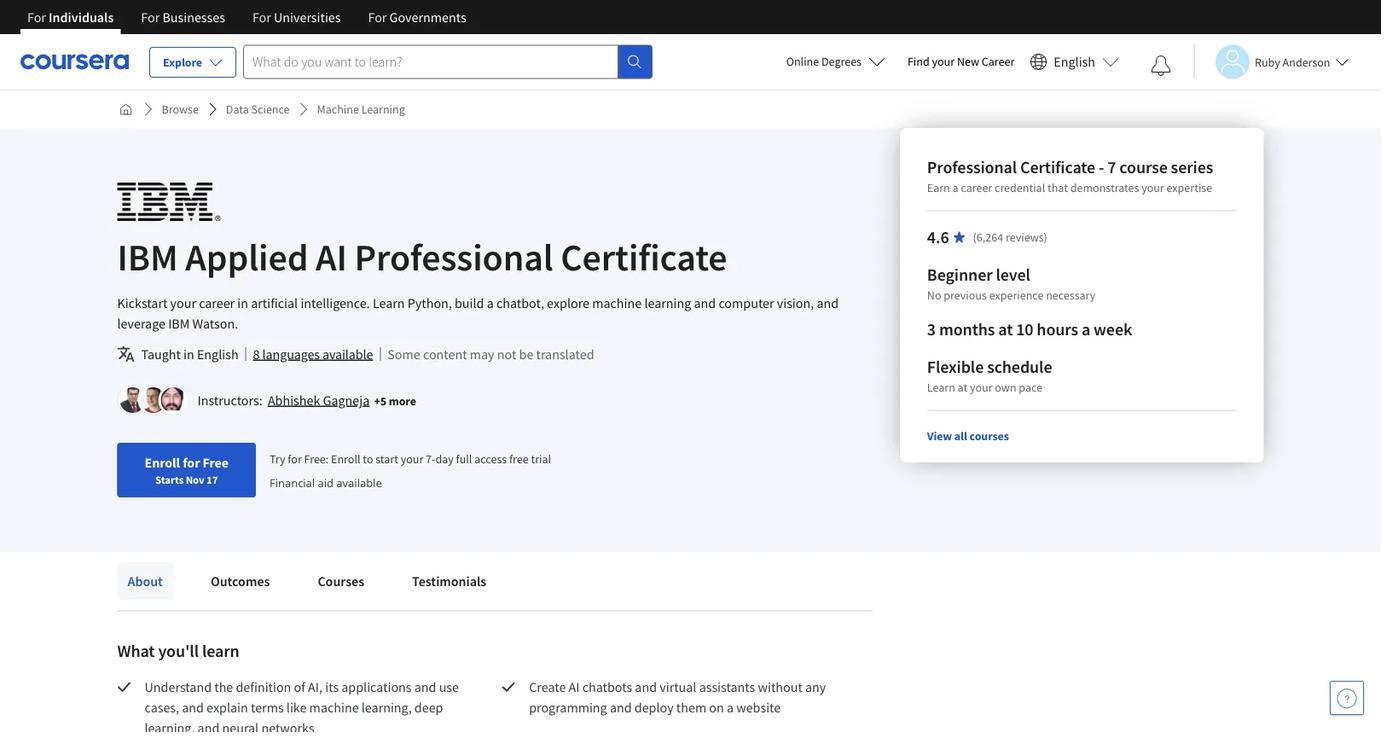 Task type: describe. For each thing, give the bounding box(es) containing it.
that
[[1048, 180, 1068, 195]]

certificate inside professional certificate - 7 course series earn a career credential that demonstrates your expertise
[[1021, 157, 1096, 178]]

for governments
[[368, 9, 466, 26]]

science
[[251, 102, 290, 117]]

level
[[996, 264, 1031, 285]]

0 vertical spatial learning,
[[362, 699, 412, 716]]

credential
[[995, 180, 1046, 195]]

some
[[388, 346, 420, 363]]

python,
[[408, 294, 452, 311]]

1 vertical spatial in
[[184, 346, 194, 363]]

ai,
[[308, 678, 323, 696]]

ai inside create ai chatbots and virtual assistants without any programming and deploy them on a website
[[569, 678, 580, 696]]

your inside "try for free: enroll to start your 7-day full access free trial financial aid available"
[[401, 451, 424, 467]]

gagneja
[[323, 392, 370, 409]]

definition
[[236, 678, 291, 696]]

understand the definition of ai, its applications and use cases, and explain terms like machine learning, deep learning, and neural networks
[[145, 678, 462, 732]]

instructors: abhishek gagneja +5 more
[[198, 392, 416, 409]]

career inside kickstart your career in artificial intelligence. learn python, build a chatbot, explore machine learning and computer vision, and leverage ibm watson.
[[199, 294, 235, 311]]

governments
[[390, 9, 466, 26]]

view all courses
[[927, 428, 1009, 444]]

own
[[995, 380, 1017, 395]]

0 vertical spatial ibm
[[117, 233, 178, 280]]

computer
[[719, 294, 774, 311]]

courses
[[970, 428, 1009, 444]]

banner navigation
[[14, 0, 480, 34]]

and up the deploy
[[635, 678, 657, 696]]

learn inside flexible schedule learn at your own pace
[[927, 380, 956, 395]]

7-
[[426, 451, 436, 467]]

abhishek gagneja link
[[268, 392, 370, 409]]

more
[[389, 393, 416, 408]]

and down chatbots on the left bottom of page
[[610, 699, 632, 716]]

deploy
[[635, 699, 674, 716]]

free
[[203, 454, 229, 471]]

a inside professional certificate - 7 course series earn a career credential that demonstrates your expertise
[[953, 180, 959, 195]]

what
[[117, 640, 155, 662]]

enroll inside "try for free: enroll to start your 7-day full access free trial financial aid available"
[[331, 451, 361, 467]]

0 horizontal spatial english
[[197, 346, 239, 363]]

3
[[927, 319, 936, 340]]

career inside professional certificate - 7 course series earn a career credential that demonstrates your expertise
[[961, 180, 993, 195]]

start
[[376, 451, 399, 467]]

learning
[[362, 102, 405, 117]]

flexible
[[927, 356, 984, 378]]

learn
[[202, 640, 240, 662]]

browse
[[162, 102, 199, 117]]

taught
[[141, 346, 181, 363]]

machine inside understand the definition of ai, its applications and use cases, and explain terms like machine learning, deep learning, and neural networks
[[309, 699, 359, 716]]

try
[[270, 451, 286, 467]]

explore
[[163, 55, 202, 70]]

+5 more button
[[374, 392, 416, 409]]

testimonials link
[[402, 562, 497, 600]]

its
[[325, 678, 339, 696]]

3 months at 10 hours a week
[[927, 319, 1133, 340]]

courses
[[318, 573, 364, 590]]

and up deep
[[415, 678, 436, 696]]

a left week
[[1082, 319, 1091, 340]]

reviews)
[[1006, 230, 1048, 245]]

1 vertical spatial certificate
[[561, 233, 728, 280]]

chatbots
[[583, 678, 632, 696]]

expertise
[[1167, 180, 1213, 195]]

intelligence.
[[301, 294, 370, 311]]

trial
[[531, 451, 551, 467]]

create ai chatbots and virtual assistants without any programming and deploy them on a website
[[529, 678, 829, 716]]

8
[[253, 346, 260, 363]]

online degrees
[[787, 54, 862, 69]]

courses link
[[308, 562, 375, 600]]

what you'll learn
[[117, 640, 240, 662]]

help center image
[[1337, 688, 1358, 708]]

schedule
[[987, 356, 1053, 378]]

enroll inside the enroll for free starts nov 17
[[145, 454, 180, 471]]

chatbot,
[[497, 294, 544, 311]]

create
[[529, 678, 566, 696]]

access
[[475, 451, 507, 467]]

previous
[[944, 288, 987, 303]]

available inside button
[[323, 346, 373, 363]]

translated
[[536, 346, 594, 363]]

networks
[[261, 719, 315, 732]]

and down explain
[[198, 719, 220, 732]]

abhishek
[[268, 392, 320, 409]]

use
[[439, 678, 459, 696]]

professional inside professional certificate - 7 course series earn a career credential that demonstrates your expertise
[[927, 157, 1017, 178]]

learn inside kickstart your career in artificial intelligence. learn python, build a chatbot, explore machine learning and computer vision, and leverage ibm watson.
[[373, 294, 405, 311]]

for for universities
[[253, 9, 271, 26]]

explore
[[547, 294, 590, 311]]

enroll for free starts nov 17
[[145, 454, 229, 486]]

beginner
[[927, 264, 993, 285]]

for for businesses
[[141, 9, 160, 26]]

english inside button
[[1054, 53, 1096, 70]]

for for individuals
[[27, 9, 46, 26]]

find your new career
[[908, 54, 1015, 69]]

your inside flexible schedule learn at your own pace
[[970, 380, 993, 395]]

website
[[737, 699, 781, 716]]

be
[[519, 346, 534, 363]]

machine
[[317, 102, 359, 117]]

ruby
[[1255, 54, 1281, 70]]

data science
[[226, 102, 290, 117]]

ruby anderson
[[1255, 54, 1331, 70]]

for for enroll
[[183, 454, 200, 471]]

0 vertical spatial at
[[999, 319, 1013, 340]]

applied
[[185, 233, 308, 280]]

find
[[908, 54, 930, 69]]

virtual
[[660, 678, 697, 696]]

of
[[294, 678, 305, 696]]

free:
[[304, 451, 329, 467]]

ruby anderson button
[[1194, 45, 1350, 79]]



Task type: vqa. For each thing, say whether or not it's contained in the screenshot.
Certificate Menu element on the bottom of the page
no



Task type: locate. For each thing, give the bounding box(es) containing it.
a inside create ai chatbots and virtual assistants without any programming and deploy them on a website
[[727, 699, 734, 716]]

0 horizontal spatial certificate
[[561, 233, 728, 280]]

0 horizontal spatial in
[[184, 346, 194, 363]]

7
[[1108, 157, 1117, 178]]

kickstart your career in artificial intelligence. learn python, build a chatbot, explore machine learning and computer vision, and leverage ibm watson.
[[117, 294, 839, 332]]

professional up build
[[355, 233, 554, 280]]

ibm
[[117, 233, 178, 280], [168, 315, 190, 332]]

1 horizontal spatial learn
[[927, 380, 956, 395]]

ibm up taught in english
[[168, 315, 190, 332]]

home image
[[119, 102, 133, 116]]

kickstart
[[117, 294, 168, 311]]

your down course
[[1142, 180, 1165, 195]]

flexible schedule learn at your own pace
[[927, 356, 1053, 395]]

in inside kickstart your career in artificial intelligence. learn python, build a chatbot, explore machine learning and computer vision, and leverage ibm watson.
[[238, 294, 248, 311]]

for
[[288, 451, 302, 467], [183, 454, 200, 471]]

for for try
[[288, 451, 302, 467]]

professional certificate - 7 course series earn a career credential that demonstrates your expertise
[[927, 157, 1214, 195]]

0 horizontal spatial learn
[[373, 294, 405, 311]]

financial
[[270, 475, 315, 490]]

you'll
[[158, 640, 199, 662]]

view
[[927, 428, 952, 444]]

for for governments
[[368, 9, 387, 26]]

3 for from the left
[[253, 9, 271, 26]]

learn down flexible
[[927, 380, 956, 395]]

english
[[1054, 53, 1096, 70], [197, 346, 239, 363]]

0 horizontal spatial career
[[199, 294, 235, 311]]

17
[[207, 473, 218, 486]]

about
[[128, 573, 163, 590]]

starts
[[155, 473, 184, 486]]

1 vertical spatial ibm
[[168, 315, 190, 332]]

individuals
[[49, 9, 114, 26]]

rav ahuja image
[[161, 387, 186, 413]]

not
[[497, 346, 517, 363]]

earn
[[927, 180, 950, 195]]

-
[[1099, 157, 1105, 178]]

your inside professional certificate - 7 course series earn a career credential that demonstrates your expertise
[[1142, 180, 1165, 195]]

for
[[27, 9, 46, 26], [141, 9, 160, 26], [253, 9, 271, 26], [368, 9, 387, 26]]

0 vertical spatial career
[[961, 180, 993, 195]]

in left artificial
[[238, 294, 248, 311]]

career right earn
[[961, 180, 993, 195]]

a right the on
[[727, 699, 734, 716]]

1 vertical spatial available
[[337, 475, 382, 490]]

english right career
[[1054, 53, 1096, 70]]

no
[[927, 288, 942, 303]]

0 vertical spatial learn
[[373, 294, 405, 311]]

understand
[[145, 678, 212, 696]]

machine right the explore
[[592, 294, 642, 311]]

anderson
[[1283, 54, 1331, 70]]

1 horizontal spatial certificate
[[1021, 157, 1096, 178]]

0 vertical spatial english
[[1054, 53, 1096, 70]]

series
[[1171, 157, 1214, 178]]

english down watson.
[[197, 346, 239, 363]]

1 horizontal spatial at
[[999, 319, 1013, 340]]

+5
[[374, 393, 387, 408]]

(6,264 reviews)
[[973, 230, 1048, 245]]

for right the 'try'
[[288, 451, 302, 467]]

pace
[[1019, 380, 1043, 395]]

available up "gagneja"
[[323, 346, 373, 363]]

10
[[1017, 319, 1034, 340]]

course
[[1120, 157, 1168, 178]]

ai
[[316, 233, 347, 280], [569, 678, 580, 696]]

learn left python,
[[373, 294, 405, 311]]

financial aid available button
[[270, 475, 382, 490]]

watson.
[[193, 315, 238, 332]]

0 horizontal spatial for
[[183, 454, 200, 471]]

None search field
[[243, 45, 653, 79]]

0 horizontal spatial machine
[[309, 699, 359, 716]]

ai up programming
[[569, 678, 580, 696]]

your left own
[[970, 380, 993, 395]]

1 vertical spatial machine
[[309, 699, 359, 716]]

2 for from the left
[[141, 9, 160, 26]]

and right vision,
[[817, 294, 839, 311]]

0 horizontal spatial professional
[[355, 233, 554, 280]]

content
[[423, 346, 467, 363]]

instructors:
[[198, 392, 263, 409]]

1 vertical spatial learning,
[[145, 719, 195, 732]]

data science link
[[219, 94, 297, 125]]

neural
[[222, 719, 259, 732]]

0 vertical spatial available
[[323, 346, 373, 363]]

machine learning link
[[310, 94, 412, 125]]

for up nov
[[183, 454, 200, 471]]

a right build
[[487, 294, 494, 311]]

8 languages available button
[[253, 344, 373, 364]]

for individuals
[[27, 9, 114, 26]]

and right learning
[[694, 294, 716, 311]]

leverage
[[117, 315, 166, 332]]

1 horizontal spatial professional
[[927, 157, 1017, 178]]

browse link
[[155, 94, 206, 125]]

certificate up learning
[[561, 233, 728, 280]]

professional
[[927, 157, 1017, 178], [355, 233, 554, 280]]

8 languages available
[[253, 346, 373, 363]]

for left 'universities'
[[253, 9, 271, 26]]

for left businesses
[[141, 9, 160, 26]]

ibm image
[[117, 183, 221, 221]]

outcomes
[[211, 573, 270, 590]]

assistants
[[699, 678, 755, 696]]

your up watson.
[[170, 294, 196, 311]]

learning, down cases,
[[145, 719, 195, 732]]

1 vertical spatial english
[[197, 346, 239, 363]]

1 horizontal spatial enroll
[[331, 451, 361, 467]]

for businesses
[[141, 9, 225, 26]]

your inside kickstart your career in artificial intelligence. learn python, build a chatbot, explore machine learning and computer vision, and leverage ibm watson.
[[170, 294, 196, 311]]

joseph santarcangelo image
[[140, 387, 166, 413]]

some content may not be translated
[[388, 346, 594, 363]]

4 for from the left
[[368, 9, 387, 26]]

try for free: enroll to start your 7-day full access free trial financial aid available
[[270, 451, 551, 490]]

machine
[[592, 294, 642, 311], [309, 699, 359, 716]]

0 horizontal spatial at
[[958, 380, 968, 395]]

deep
[[415, 699, 443, 716]]

0 vertical spatial professional
[[927, 157, 1017, 178]]

week
[[1094, 319, 1133, 340]]

ibm up kickstart at the left
[[117, 233, 178, 280]]

1 horizontal spatial for
[[288, 451, 302, 467]]

may
[[470, 346, 495, 363]]

for inside the enroll for free starts nov 17
[[183, 454, 200, 471]]

a right earn
[[953, 180, 959, 195]]

your left 7-
[[401, 451, 424, 467]]

applications
[[342, 678, 412, 696]]

hours
[[1037, 319, 1079, 340]]

4.6
[[927, 227, 949, 248]]

learning, down applications
[[362, 699, 412, 716]]

programming
[[529, 699, 607, 716]]

learning,
[[362, 699, 412, 716], [145, 719, 195, 732]]

0 horizontal spatial enroll
[[145, 454, 180, 471]]

for left individuals
[[27, 9, 46, 26]]

and down the understand
[[182, 699, 204, 716]]

data
[[226, 102, 249, 117]]

your right find
[[932, 54, 955, 69]]

0 horizontal spatial learning,
[[145, 719, 195, 732]]

at down flexible
[[958, 380, 968, 395]]

at inside flexible schedule learn at your own pace
[[958, 380, 968, 395]]

0 vertical spatial certificate
[[1021, 157, 1096, 178]]

What do you want to learn? text field
[[243, 45, 619, 79]]

learn
[[373, 294, 405, 311], [927, 380, 956, 395]]

0 vertical spatial ai
[[316, 233, 347, 280]]

show notifications image
[[1151, 55, 1172, 76]]

machine down its
[[309, 699, 359, 716]]

certificate
[[1021, 157, 1096, 178], [561, 233, 728, 280]]

career up watson.
[[199, 294, 235, 311]]

0 vertical spatial machine
[[592, 294, 642, 311]]

1 vertical spatial career
[[199, 294, 235, 311]]

free
[[509, 451, 529, 467]]

1 vertical spatial ai
[[569, 678, 580, 696]]

your
[[932, 54, 955, 69], [1142, 180, 1165, 195], [170, 294, 196, 311], [970, 380, 993, 395], [401, 451, 424, 467]]

for left governments
[[368, 9, 387, 26]]

degrees
[[822, 54, 862, 69]]

1 vertical spatial learn
[[927, 380, 956, 395]]

a inside kickstart your career in artificial intelligence. learn python, build a chatbot, explore machine learning and computer vision, and leverage ibm watson.
[[487, 294, 494, 311]]

aid
[[318, 475, 334, 490]]

experience
[[990, 288, 1044, 303]]

online degrees button
[[773, 43, 899, 80]]

professional up earn
[[927, 157, 1017, 178]]

enroll up starts at left
[[145, 454, 180, 471]]

available down to
[[337, 475, 382, 490]]

for universities
[[253, 9, 341, 26]]

machine inside kickstart your career in artificial intelligence. learn python, build a chatbot, explore machine learning and computer vision, and leverage ibm watson.
[[592, 294, 642, 311]]

available inside "try for free: enroll to start your 7-day full access free trial financial aid available"
[[337, 475, 382, 490]]

ibm applied ai professional certificate
[[117, 233, 728, 280]]

day
[[436, 451, 454, 467]]

all
[[955, 428, 968, 444]]

0 horizontal spatial ai
[[316, 233, 347, 280]]

1 horizontal spatial in
[[238, 294, 248, 311]]

at left 10
[[999, 319, 1013, 340]]

1 horizontal spatial career
[[961, 180, 993, 195]]

1 for from the left
[[27, 9, 46, 26]]

1 vertical spatial at
[[958, 380, 968, 395]]

coursera image
[[20, 48, 129, 75]]

ibm inside kickstart your career in artificial intelligence. learn python, build a chatbot, explore machine learning and computer vision, and leverage ibm watson.
[[168, 315, 190, 332]]

1 horizontal spatial learning,
[[362, 699, 412, 716]]

build
[[455, 294, 484, 311]]

1 horizontal spatial ai
[[569, 678, 580, 696]]

1 horizontal spatial machine
[[592, 294, 642, 311]]

enroll left to
[[331, 451, 361, 467]]

1 vertical spatial professional
[[355, 233, 554, 280]]

certificate up that
[[1021, 157, 1096, 178]]

ai up intelligence.
[[316, 233, 347, 280]]

abhishek gagneja image
[[120, 387, 146, 413]]

them
[[677, 699, 707, 716]]

outcomes link
[[200, 562, 280, 600]]

nov
[[186, 473, 204, 486]]

for inside "try for free: enroll to start your 7-day full access free trial financial aid available"
[[288, 451, 302, 467]]

beginner level no previous experience necessary
[[927, 264, 1096, 303]]

0 vertical spatial in
[[238, 294, 248, 311]]

in right taught
[[184, 346, 194, 363]]

the
[[214, 678, 233, 696]]

learning
[[645, 294, 692, 311]]

1 horizontal spatial english
[[1054, 53, 1096, 70]]

cases,
[[145, 699, 179, 716]]

on
[[709, 699, 724, 716]]



